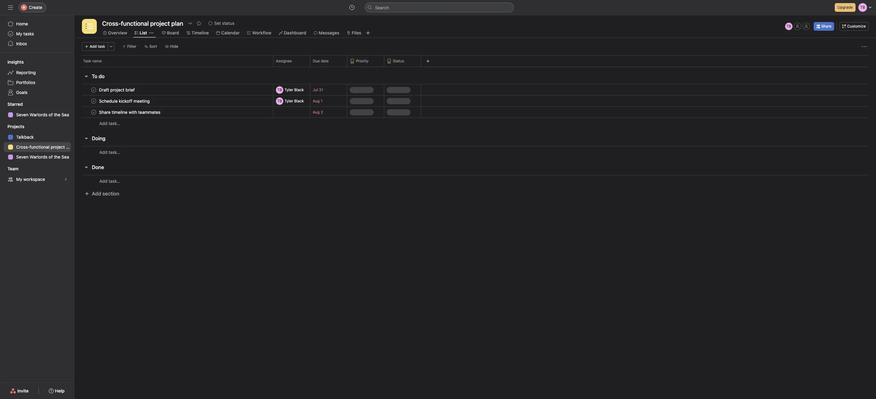 Task type: locate. For each thing, give the bounding box(es) containing it.
3 add task… button from the top
[[99, 178, 120, 185]]

tyler
[[285, 87, 293, 92], [285, 99, 293, 103]]

add task… up add a task to this section icon
[[99, 121, 120, 126]]

1 vertical spatial completed checkbox
[[90, 108, 97, 116]]

tyler black
[[285, 87, 304, 92], [285, 99, 304, 103]]

add field image
[[426, 59, 430, 63]]

seven warlords of the sea link down the 'functional'
[[4, 152, 71, 162]]

completed checkbox inside schedule kickoff meeting cell
[[90, 97, 97, 105]]

2 tyler black from the top
[[285, 99, 304, 103]]

1 vertical spatial black
[[294, 99, 304, 103]]

set
[[214, 20, 221, 26]]

None text field
[[101, 18, 185, 29]]

sea
[[62, 112, 69, 117], [62, 154, 69, 160]]

share
[[821, 24, 832, 29]]

add task button
[[82, 42, 108, 51]]

tb for jul 31
[[277, 87, 282, 92]]

draft project brief cell
[[74, 84, 273, 96]]

1 my from the top
[[16, 31, 22, 36]]

seven warlords of the sea link inside starred element
[[4, 110, 71, 120]]

1 warlords from the top
[[30, 112, 47, 117]]

1 sea from the top
[[62, 112, 69, 117]]

the down project
[[54, 154, 60, 160]]

help button
[[45, 386, 69, 397]]

add task… inside header to do tree grid
[[99, 121, 120, 126]]

task… up section
[[108, 178, 120, 184]]

invite
[[17, 388, 29, 394]]

2 of from the top
[[49, 154, 53, 160]]

1 vertical spatial tyler
[[285, 99, 293, 103]]

0 vertical spatial warlords
[[30, 112, 47, 117]]

aug inside row
[[313, 110, 320, 115]]

seven warlords of the sea inside projects element
[[16, 154, 69, 160]]

2 collapse task list for this section image from the top
[[84, 165, 89, 170]]

add task… button for second add task… row from the top
[[99, 149, 120, 156]]

1 vertical spatial my
[[16, 177, 22, 182]]

hide sidebar image
[[8, 5, 13, 10]]

2 vertical spatial add task…
[[99, 178, 120, 184]]

2 aug from the top
[[313, 110, 320, 115]]

0 vertical spatial aug
[[313, 99, 320, 103]]

1 vertical spatial aug
[[313, 110, 320, 115]]

tyler left the jul
[[285, 87, 293, 92]]

completed image inside share timeline with teammates cell
[[90, 108, 97, 116]]

2 warlords from the top
[[30, 154, 47, 160]]

schedule kickoff meeting cell
[[74, 95, 273, 107]]

3 add task… row from the top
[[74, 175, 876, 187]]

1 aug from the top
[[313, 99, 320, 103]]

1 the from the top
[[54, 112, 60, 117]]

0 vertical spatial collapse task list for this section image
[[84, 136, 89, 141]]

calendar link
[[216, 29, 240, 36]]

completed checkbox for aug 1
[[90, 97, 97, 105]]

of down cross-functional project plan at left
[[49, 154, 53, 160]]

0 vertical spatial tyler
[[285, 87, 293, 92]]

2
[[321, 110, 323, 115]]

my inside teams element
[[16, 177, 22, 182]]

1 vertical spatial seven warlords of the sea link
[[4, 152, 71, 162]]

add task… row
[[74, 118, 876, 129], [74, 146, 876, 158], [74, 175, 876, 187]]

3 task… from the top
[[108, 178, 120, 184]]

aug left the 1
[[313, 99, 320, 103]]

2 seven warlords of the sea from the top
[[16, 154, 69, 160]]

dashboard link
[[279, 29, 306, 36]]

completed image for aug 1
[[90, 97, 97, 105]]

0 vertical spatial seven warlords of the sea link
[[4, 110, 71, 120]]

add
[[90, 44, 97, 49], [99, 121, 107, 126], [99, 149, 107, 155], [99, 178, 107, 184], [92, 191, 101, 196]]

1 black from the top
[[294, 87, 304, 92]]

0 vertical spatial seven
[[16, 112, 28, 117]]

1 vertical spatial the
[[54, 154, 60, 160]]

add task… button up add a task to this section icon
[[99, 120, 120, 127]]

Schedule kickoff meeting text field
[[98, 98, 152, 104]]

to do
[[92, 74, 105, 79]]

share timeline with teammates cell
[[74, 106, 273, 118]]

cross-functional project plan link
[[4, 142, 74, 152]]

collapse task list for this section image left done
[[84, 165, 89, 170]]

2 task… from the top
[[108, 149, 120, 155]]

1 vertical spatial seven
[[16, 154, 28, 160]]

add task… button
[[99, 120, 120, 127], [99, 149, 120, 156], [99, 178, 120, 185]]

0 vertical spatial completed image
[[90, 97, 97, 105]]

name
[[92, 59, 102, 63]]

aug left 2
[[313, 110, 320, 115]]

tyler left aug 1 on the top left
[[285, 99, 293, 103]]

add task… down add a task to this section icon
[[99, 149, 120, 155]]

inbox link
[[4, 39, 71, 49]]

1 seven from the top
[[16, 112, 28, 117]]

home link
[[4, 19, 71, 29]]

aug for aug 2
[[313, 110, 320, 115]]

1 vertical spatial sea
[[62, 154, 69, 160]]

aug for aug 1
[[313, 99, 320, 103]]

list link
[[135, 29, 147, 36]]

my down team
[[16, 177, 22, 182]]

1 vertical spatial tb
[[277, 87, 282, 92]]

1 completed checkbox from the top
[[90, 97, 97, 105]]

1 seven warlords of the sea from the top
[[16, 112, 69, 117]]

set status
[[214, 20, 234, 26]]

row
[[74, 55, 876, 67], [82, 66, 869, 67], [74, 84, 876, 96], [74, 95, 876, 107], [74, 106, 876, 118]]

1 task… from the top
[[108, 121, 120, 126]]

0 vertical spatial task…
[[108, 121, 120, 126]]

seven warlords of the sea down cross-functional project plan at left
[[16, 154, 69, 160]]

Draft project brief text field
[[98, 87, 137, 93]]

warlords inside projects element
[[30, 154, 47, 160]]

warlords down cross-functional project plan link
[[30, 154, 47, 160]]

tasks
[[23, 31, 34, 36]]

2 vertical spatial task…
[[108, 178, 120, 184]]

row containing task name
[[74, 55, 876, 67]]

completed image down completed image
[[90, 97, 97, 105]]

task… up add a task to this section icon
[[108, 121, 120, 126]]

2 my from the top
[[16, 177, 22, 182]]

1 vertical spatial tyler black
[[285, 99, 304, 103]]

1 vertical spatial of
[[49, 154, 53, 160]]

2 sea from the top
[[62, 154, 69, 160]]

1 tyler black from the top
[[285, 87, 304, 92]]

header to do tree grid
[[74, 84, 876, 129]]

Completed checkbox
[[90, 97, 97, 105], [90, 108, 97, 116]]

0 vertical spatial black
[[294, 87, 304, 92]]

starred
[[7, 101, 23, 107]]

workspace
[[23, 177, 45, 182]]

of
[[49, 112, 53, 117], [49, 154, 53, 160]]

0 vertical spatial tb
[[787, 24, 791, 29]]

my workspace
[[16, 177, 45, 182]]

add task… for second add task… row from the top
[[99, 149, 120, 155]]

more actions image right task
[[109, 45, 113, 48]]

2 add task… row from the top
[[74, 146, 876, 158]]

1 vertical spatial seven warlords of the sea
[[16, 154, 69, 160]]

upgrade
[[838, 5, 853, 10], [357, 87, 372, 92], [394, 87, 409, 92], [357, 99, 372, 103], [394, 99, 409, 103], [357, 110, 372, 114], [394, 110, 409, 114]]

2 seven warlords of the sea link from the top
[[4, 152, 71, 162]]

collapse task list for this section image for 1st add task… row from the bottom
[[84, 165, 89, 170]]

1 vertical spatial add task… button
[[99, 149, 120, 156]]

completed image down completed option
[[90, 108, 97, 116]]

my inside global element
[[16, 31, 22, 36]]

add inside header to do tree grid
[[99, 121, 107, 126]]

doing
[[92, 136, 105, 141]]

completed checkbox inside share timeline with teammates cell
[[90, 108, 97, 116]]

tb button
[[785, 23, 793, 30]]

functional
[[30, 144, 50, 150]]

add section button
[[82, 188, 122, 199]]

add task… for first add task… row from the top of the page
[[99, 121, 120, 126]]

0 vertical spatial my
[[16, 31, 22, 36]]

1 add task… from the top
[[99, 121, 120, 126]]

2 add task… button from the top
[[99, 149, 120, 156]]

customize button
[[840, 22, 869, 31]]

Search tasks, projects, and more text field
[[365, 2, 514, 12]]

0 vertical spatial add task… row
[[74, 118, 876, 129]]

add task… up section
[[99, 178, 120, 184]]

sea inside projects element
[[62, 154, 69, 160]]

tyler black for aug
[[285, 99, 304, 103]]

1 completed image from the top
[[90, 97, 97, 105]]

2 vertical spatial add task… row
[[74, 175, 876, 187]]

warlords inside starred element
[[30, 112, 47, 117]]

0 vertical spatial completed checkbox
[[90, 97, 97, 105]]

add task…
[[99, 121, 120, 126], [99, 149, 120, 155], [99, 178, 120, 184]]

task name
[[83, 59, 102, 63]]

black
[[294, 87, 304, 92], [294, 99, 304, 103]]

tyler black left the jul
[[285, 87, 304, 92]]

tyler black left aug 1 on the top left
[[285, 99, 304, 103]]

1 vertical spatial add task… row
[[74, 146, 876, 158]]

add down the doing
[[99, 149, 107, 155]]

tyler for jul 31
[[285, 87, 293, 92]]

my
[[16, 31, 22, 36], [16, 177, 22, 182]]

add up the doing
[[99, 121, 107, 126]]

collapse task list for this section image
[[84, 136, 89, 141], [84, 165, 89, 170]]

2 completed image from the top
[[90, 108, 97, 116]]

completed checkbox down completed image
[[90, 97, 97, 105]]

tb inside tb button
[[787, 24, 791, 29]]

timeline
[[192, 30, 209, 35]]

completed image for aug 2
[[90, 108, 97, 116]]

warlords down the goals 'link'
[[30, 112, 47, 117]]

timeline link
[[187, 29, 209, 36]]

1 collapse task list for this section image from the top
[[84, 136, 89, 141]]

seven down cross-
[[16, 154, 28, 160]]

task… down add a task to this section icon
[[108, 149, 120, 155]]

add section
[[92, 191, 119, 196]]

messages
[[319, 30, 339, 35]]

workflow link
[[247, 29, 271, 36]]

my for my tasks
[[16, 31, 22, 36]]

warlords
[[30, 112, 47, 117], [30, 154, 47, 160]]

assignee
[[276, 59, 292, 63]]

of down the goals 'link'
[[49, 112, 53, 117]]

black for aug
[[294, 99, 304, 103]]

add task… button for first add task… row from the top of the page
[[99, 120, 120, 127]]

collapse task list for this section image for second add task… row from the top
[[84, 136, 89, 141]]

seven warlords of the sea down the goals 'link'
[[16, 112, 69, 117]]

seven
[[16, 112, 28, 117], [16, 154, 28, 160]]

0 vertical spatial of
[[49, 112, 53, 117]]

seven down starred
[[16, 112, 28, 117]]

calendar
[[221, 30, 240, 35]]

0 vertical spatial seven warlords of the sea
[[16, 112, 69, 117]]

seven warlords of the sea
[[16, 112, 69, 117], [16, 154, 69, 160]]

0 vertical spatial add task…
[[99, 121, 120, 126]]

2 black from the top
[[294, 99, 304, 103]]

add task… button inside header to do tree grid
[[99, 120, 120, 127]]

done
[[92, 165, 104, 170]]

3 add task… from the top
[[99, 178, 120, 184]]

team button
[[0, 166, 19, 172]]

my left "tasks"
[[16, 31, 22, 36]]

doing button
[[92, 133, 105, 144]]

0 vertical spatial the
[[54, 112, 60, 117]]

upgrade button
[[835, 3, 856, 12], [351, 87, 372, 93], [388, 87, 409, 93], [351, 98, 372, 104], [388, 98, 409, 104], [351, 109, 372, 115], [388, 109, 409, 115]]

seven warlords of the sea for seven warlords of the sea link within projects element
[[16, 154, 69, 160]]

2 vertical spatial add task… button
[[99, 178, 120, 185]]

2 completed checkbox from the top
[[90, 108, 97, 116]]

task
[[83, 59, 91, 63]]

the down the goals 'link'
[[54, 112, 60, 117]]

seven warlords of the sea link
[[4, 110, 71, 120], [4, 152, 71, 162]]

1 vertical spatial task…
[[108, 149, 120, 155]]

black left the jul
[[294, 87, 304, 92]]

task…
[[108, 121, 120, 126], [108, 149, 120, 155], [108, 178, 120, 184]]

seven warlords of the sea inside starred element
[[16, 112, 69, 117]]

completed image
[[90, 97, 97, 105], [90, 108, 97, 116]]

black left aug 1 on the top left
[[294, 99, 304, 103]]

list image
[[86, 23, 93, 30]]

1 vertical spatial warlords
[[30, 154, 47, 160]]

2 the from the top
[[54, 154, 60, 160]]

2 add task… from the top
[[99, 149, 120, 155]]

files
[[352, 30, 361, 35]]

share button
[[814, 22, 834, 31]]

add to starred image
[[197, 21, 202, 26]]

invite button
[[6, 386, 33, 397]]

row containing upgrade
[[74, 106, 876, 118]]

set status button
[[206, 19, 237, 28]]

2 seven from the top
[[16, 154, 28, 160]]

more actions image
[[862, 44, 867, 49], [109, 45, 113, 48]]

tab actions image
[[150, 31, 153, 35]]

messages link
[[314, 29, 339, 36]]

1 add task… button from the top
[[99, 120, 120, 127]]

1 vertical spatial add task…
[[99, 149, 120, 155]]

1 of from the top
[[49, 112, 53, 117]]

0 vertical spatial add task… button
[[99, 120, 120, 127]]

1 seven warlords of the sea link from the top
[[4, 110, 71, 120]]

cross-
[[16, 144, 30, 150]]

0 vertical spatial tyler black
[[285, 87, 304, 92]]

2 vertical spatial tb
[[277, 99, 282, 103]]

1 vertical spatial completed image
[[90, 108, 97, 116]]

seven warlords of the sea link down the goals 'link'
[[4, 110, 71, 120]]

1 tyler from the top
[[285, 87, 293, 92]]

add task… button up section
[[99, 178, 120, 185]]

completed image inside schedule kickoff meeting cell
[[90, 97, 97, 105]]

0 vertical spatial sea
[[62, 112, 69, 117]]

2 tyler from the top
[[285, 99, 293, 103]]

projects element
[[0, 121, 74, 163]]

add task… for 1st add task… row from the bottom
[[99, 178, 120, 184]]

add task… button down add a task to this section icon
[[99, 149, 120, 156]]

show options image
[[188, 21, 193, 26]]

1 vertical spatial collapse task list for this section image
[[84, 165, 89, 170]]

more actions image down customize
[[862, 44, 867, 49]]

completed checkbox down completed option
[[90, 108, 97, 116]]

collapse task list for this section image left doing button
[[84, 136, 89, 141]]



Task type: describe. For each thing, give the bounding box(es) containing it.
task… inside header to do tree grid
[[108, 121, 120, 126]]

done button
[[92, 162, 104, 173]]

status
[[222, 20, 234, 26]]

starred button
[[0, 101, 23, 107]]

the inside starred element
[[54, 112, 60, 117]]

my for my workspace
[[16, 177, 22, 182]]

cross-functional project plan
[[16, 144, 74, 150]]

hide button
[[162, 42, 181, 51]]

the inside projects element
[[54, 154, 60, 160]]

list
[[140, 30, 147, 35]]

inbox
[[16, 41, 27, 46]]

plan
[[66, 144, 74, 150]]

overview
[[108, 30, 127, 35]]

starred element
[[0, 99, 74, 121]]

add left section
[[92, 191, 101, 196]]

of inside starred element
[[49, 112, 53, 117]]

seven warlords of the sea link inside projects element
[[4, 152, 71, 162]]

hide
[[170, 44, 178, 49]]

my tasks link
[[4, 29, 71, 39]]

team
[[7, 166, 19, 171]]

of inside projects element
[[49, 154, 53, 160]]

overview link
[[103, 29, 127, 36]]

my tasks
[[16, 31, 34, 36]]

task
[[98, 44, 105, 49]]

sort button
[[142, 42, 160, 51]]

board
[[167, 30, 179, 35]]

completed checkbox for aug 2
[[90, 108, 97, 116]]

home
[[16, 21, 28, 26]]

my workspace link
[[4, 174, 71, 184]]

aug 1
[[313, 99, 323, 103]]

completed image
[[90, 86, 97, 94]]

add up "add section" button
[[99, 178, 107, 184]]

customize
[[847, 24, 866, 29]]

aug 2
[[313, 110, 323, 115]]

create button
[[19, 2, 46, 12]]

tb for aug 1
[[277, 99, 282, 103]]

black for jul
[[294, 87, 304, 92]]

seven inside starred element
[[16, 112, 28, 117]]

section
[[102, 191, 119, 196]]

to do button
[[92, 71, 105, 82]]

priority
[[356, 59, 369, 63]]

board link
[[162, 29, 179, 36]]

add a task to this section image
[[108, 136, 113, 141]]

project
[[51, 144, 65, 150]]

add task… button for 1st add task… row from the bottom
[[99, 178, 120, 185]]

add task
[[90, 44, 105, 49]]

insights
[[7, 59, 24, 65]]

Completed checkbox
[[90, 86, 97, 94]]

goals link
[[4, 88, 71, 97]]

due
[[313, 59, 320, 63]]

add tab image
[[366, 30, 371, 35]]

status
[[393, 59, 404, 63]]

1 horizontal spatial more actions image
[[862, 44, 867, 49]]

1 add task… row from the top
[[74, 118, 876, 129]]

tyler black for jul
[[285, 87, 304, 92]]

help
[[55, 388, 65, 394]]

tyler for aug 1
[[285, 99, 293, 103]]

insights element
[[0, 56, 74, 99]]

filter button
[[119, 42, 139, 51]]

add left task
[[90, 44, 97, 49]]

create
[[29, 5, 42, 10]]

due date
[[313, 59, 329, 63]]

teams element
[[0, 163, 74, 186]]

collapse task list for this section image
[[84, 74, 89, 79]]

talkback
[[16, 134, 34, 140]]

portfolios
[[16, 80, 35, 85]]

31
[[319, 88, 323, 92]]

filter
[[127, 44, 136, 49]]

see details, my workspace image
[[64, 178, 68, 181]]

workflow
[[252, 30, 271, 35]]

jul 31
[[313, 88, 323, 92]]

insights button
[[0, 59, 24, 65]]

seven inside projects element
[[16, 154, 28, 160]]

files link
[[347, 29, 361, 36]]

sea inside starred element
[[62, 112, 69, 117]]

do
[[99, 74, 105, 79]]

history image
[[349, 5, 354, 10]]

sort
[[149, 44, 157, 49]]

seven warlords of the sea for seven warlords of the sea link within starred element
[[16, 112, 69, 117]]

reporting
[[16, 70, 36, 75]]

talkback link
[[4, 132, 71, 142]]

projects
[[7, 124, 24, 129]]

date
[[321, 59, 329, 63]]

to
[[92, 74, 97, 79]]

dashboard
[[284, 30, 306, 35]]

reporting link
[[4, 68, 71, 78]]

0 horizontal spatial more actions image
[[109, 45, 113, 48]]

global element
[[0, 15, 74, 52]]

goals
[[16, 90, 27, 95]]

portfolios link
[[4, 78, 71, 88]]

1
[[321, 99, 323, 103]]

Share timeline with teammates text field
[[98, 109, 162, 115]]

jul
[[313, 88, 318, 92]]

projects button
[[0, 124, 24, 130]]



Task type: vqa. For each thing, say whether or not it's contained in the screenshot.
2nd TYLER BLACK from the top of the the Header To do tree grid
yes



